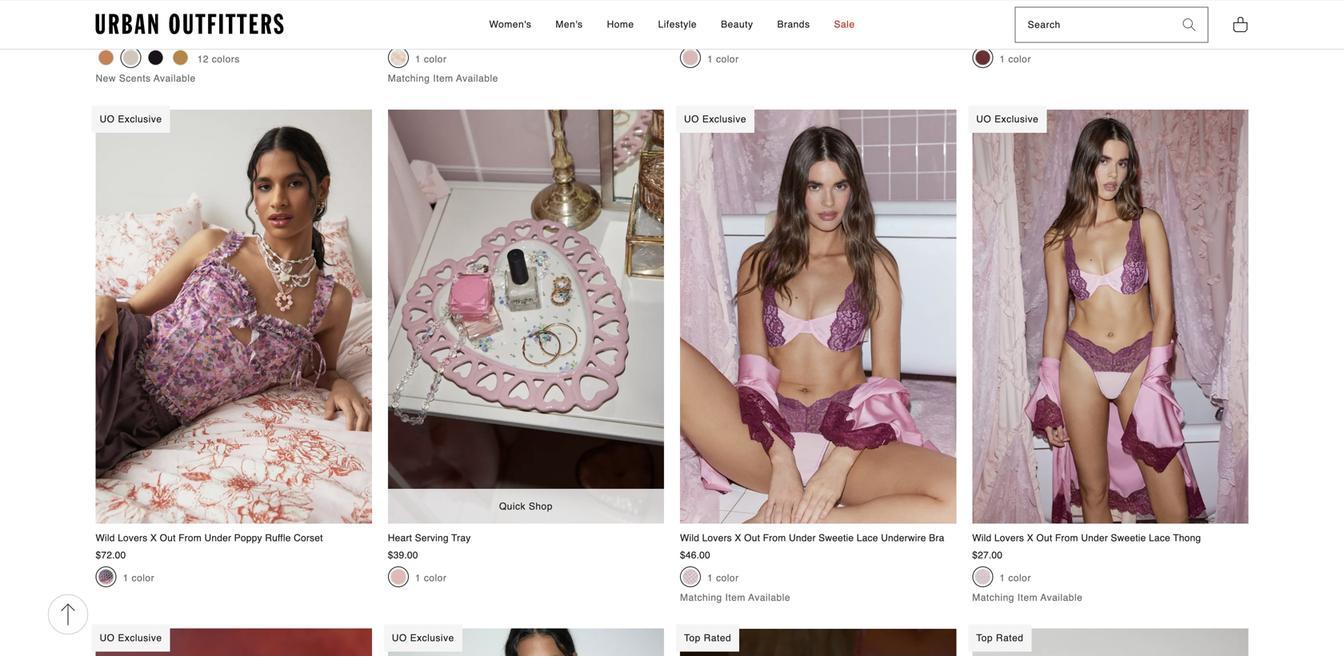 Task type: describe. For each thing, give the bounding box(es) containing it.
top rated for kiss me boxer brief image
[[976, 633, 1024, 644]]

quick shop button
[[388, 489, 664, 524]]

wild for wild lovers x out from under rosie satin short
[[388, 13, 407, 24]]

color for psd playboy boxer brief
[[1009, 54, 1031, 65]]

lovers for wild lovers x out from under poppy ruffle corset
[[118, 532, 148, 544]]

wild lovers x out from under poppy ruffle corset image
[[96, 110, 372, 524]]

color for wild lovers x out from under poppy ruffle corset
[[132, 573, 155, 584]]

boys lie cherub vase image
[[680, 629, 956, 656]]

sale price: $20.00 element
[[96, 31, 126, 42]]

uo exclusive for wild lovers x out from under sweetie lace thong
[[976, 114, 1039, 125]]

rose chocolat image
[[123, 50, 139, 66]]

exclusive for wild lovers x out from under sweetie lace underwire bra
[[702, 114, 747, 125]]

1 for wild lovers x out from under sweetie lace thong
[[1000, 573, 1005, 584]]

color for wild lovers x out from under sweetie lace thong
[[1009, 573, 1031, 584]]

out for wild lovers x out from under poppy ruffle corset
[[160, 532, 176, 544]]

from for wild lovers x out from under sweetie lace underwire bra
[[763, 532, 786, 544]]

gourmand
[[96, 13, 142, 24]]

original price: $25.00 element
[[133, 31, 163, 42]]

rosie
[[526, 13, 552, 24]]

heart handheld mirror
[[680, 13, 779, 24]]

$39.00
[[388, 550, 418, 561]]

coco mystere image
[[148, 50, 164, 66]]

gourmand eau de parfum fragrance image
[[96, 0, 372, 4]]

lovers for wild lovers x out from under rosie satin short
[[410, 13, 440, 24]]

sale
[[834, 19, 855, 30]]

wild lovers x out from under rosie satin short image
[[388, 0, 664, 4]]

wild lovers x out from under sweetie lace underwire bra
[[680, 532, 945, 544]]

exclusive for wild lovers x out from under sweetie lace thong
[[995, 114, 1039, 125]]

home
[[607, 19, 634, 30]]

chai épicé image
[[172, 50, 188, 66]]

item for wild lovers x out from under sweetie lace thong
[[1018, 592, 1038, 603]]

boxer
[[1034, 13, 1059, 24]]

short
[[580, 13, 604, 24]]

uo for wild lovers x out from under sweetie lace underwire bra
[[684, 114, 699, 125]]

wild lovers x out from under sweetie lace underwire bra image
[[680, 110, 956, 524]]

1 top rated link from the left
[[676, 625, 956, 656]]

brands
[[777, 19, 810, 30]]

heart handheld mirror link
[[680, 0, 956, 26]]

2 top rated link from the left
[[968, 625, 1249, 656]]

top for kiss me boxer brief image
[[976, 633, 993, 644]]

$20.00
[[96, 31, 126, 42]]

top for boys lie cherub vase image
[[684, 633, 701, 644]]

1 for heart serving tray
[[415, 573, 421, 584]]

shop
[[529, 501, 553, 512]]

main navigation element
[[345, 1, 999, 49]]

heart for heart serving tray
[[388, 532, 412, 544]]

scents
[[119, 73, 151, 84]]

lifestyle
[[658, 19, 697, 30]]

limited
[[170, 31, 202, 42]]

my shopping bag image
[[1233, 15, 1249, 33]]

beauty
[[721, 19, 753, 30]]

psd playboy boxer brief link
[[972, 0, 1249, 26]]

under for short
[[497, 13, 524, 24]]

matching for wild lovers x out from under sweetie lace underwire bra
[[680, 592, 722, 603]]

eau
[[145, 13, 163, 24]]

x for wild lovers x out from under poppy ruffle corset
[[150, 532, 157, 544]]

1 for wild lovers x out from under sweetie lace underwire bra
[[707, 573, 713, 584]]

pink image for wild lovers x out from under poppy ruffle corset
[[98, 569, 114, 585]]

1 for psd playboy boxer brief
[[1000, 54, 1005, 65]]

$25.00
[[133, 31, 163, 42]]

brief
[[1062, 13, 1083, 24]]

gourmand eau de parfum fragrance link
[[96, 0, 372, 26]]

x for wild lovers x out from under sweetie lace underwire bra
[[735, 532, 741, 544]]

under for corset
[[204, 532, 231, 544]]

lifestyle link
[[650, 1, 705, 49]]

mirror
[[753, 13, 779, 24]]

urban outfitters image
[[96, 14, 284, 35]]

heart handheld mirror image
[[680, 0, 956, 4]]

original price: $27.00 element
[[972, 550, 1003, 561]]

$24.00
[[680, 31, 711, 42]]

matching item available for wild lovers x out from under sweetie lace thong
[[972, 592, 1083, 603]]

psd playboy boxer brief image
[[972, 0, 1249, 4]]

gourmand eau de parfum fragrance
[[96, 13, 261, 24]]

lovers for wild lovers x out from under sweetie lace underwire bra
[[702, 532, 732, 544]]

1 color down wild lovers x out from under rosie satin short
[[415, 54, 447, 65]]

quick
[[499, 501, 526, 512]]

poppy
[[234, 532, 262, 544]]

from for wild lovers x out from under sweetie lace thong
[[1055, 532, 1078, 544]]

0 horizontal spatial matching
[[388, 73, 430, 84]]

bra
[[929, 532, 945, 544]]

rated for kiss me boxer brief image
[[996, 633, 1024, 644]]

under for underwire
[[789, 532, 816, 544]]

$46.00
[[680, 550, 711, 561]]

wild for wild lovers x out from under sweetie lace underwire bra
[[680, 532, 699, 544]]

heart for heart handheld mirror
[[680, 13, 704, 24]]

out for wild lovers x out from under rosie satin short
[[452, 13, 468, 24]]

wild lovers x out from under sweetie lace thong image
[[972, 110, 1249, 524]]

original price: $46.00 element
[[680, 550, 711, 561]]

0 horizontal spatial item
[[433, 73, 453, 84]]

1 for heart handheld mirror
[[707, 54, 713, 65]]

1 color for wild lovers x out from under poppy ruffle corset
[[123, 573, 155, 584]]

new scents available
[[96, 73, 196, 84]]



Task type: vqa. For each thing, say whether or not it's contained in the screenshot.
the "the"
no



Task type: locate. For each thing, give the bounding box(es) containing it.
men's
[[556, 19, 583, 30]]

matching item available
[[388, 73, 498, 84], [680, 592, 791, 603], [972, 592, 1083, 603]]

12 colors
[[197, 54, 240, 65]]

1 color for heart serving tray
[[415, 573, 447, 584]]

sow the magic uo exclusive heart shower steamer - set of 3 image
[[96, 629, 372, 656]]

wild for wild lovers x out from under sweetie lace thong
[[972, 532, 992, 544]]

underwire
[[881, 532, 926, 544]]

1 horizontal spatial top
[[976, 633, 993, 644]]

matching item available down original price: $27.00 element
[[972, 592, 1083, 603]]

color for heart serving tray
[[424, 573, 447, 584]]

rated for boys lie cherub vase image
[[704, 633, 732, 644]]

1 color down original price: $27.00 element
[[1000, 573, 1031, 584]]

top
[[684, 633, 701, 644], [976, 633, 993, 644]]

1 color down original price: $46.00 element
[[707, 573, 739, 584]]

ruffle
[[265, 532, 291, 544]]

heart up $39.00
[[388, 532, 412, 544]]

sweetie for thong
[[1111, 532, 1146, 544]]

1 top rated from the left
[[684, 633, 732, 644]]

0 horizontal spatial top rated link
[[676, 625, 956, 656]]

2 horizontal spatial matching
[[972, 592, 1015, 603]]

color for wild lovers x out from under sweetie lace underwire bra
[[716, 573, 739, 584]]

out
[[452, 13, 468, 24], [160, 532, 176, 544], [744, 532, 760, 544], [1037, 532, 1053, 544]]

heart serving tray image
[[388, 110, 664, 524]]

corset
[[294, 532, 323, 544]]

fragrance
[[216, 13, 261, 24]]

0 horizontal spatial top rated
[[684, 633, 732, 644]]

sweetie for underwire
[[819, 532, 854, 544]]

new
[[96, 73, 116, 84]]

1 horizontal spatial uo exclusive link
[[384, 625, 664, 656]]

top rated link
[[676, 625, 956, 656], [968, 625, 1249, 656]]

2 rated from the left
[[996, 633, 1024, 644]]

0 horizontal spatial sweetie
[[819, 532, 854, 544]]

uo exclusive for wild lovers x out from under poppy ruffle corset
[[100, 114, 162, 125]]

0 vertical spatial heart
[[680, 13, 704, 24]]

kiss me boxer brief image
[[972, 629, 1249, 656]]

de
[[165, 13, 178, 24]]

pink image down original price: $46.00 element
[[683, 569, 699, 585]]

color for heart handheld mirror
[[716, 54, 739, 65]]

under
[[497, 13, 524, 24], [204, 532, 231, 544], [789, 532, 816, 544], [1081, 532, 1108, 544]]

matching for wild lovers x out from under sweetie lace thong
[[972, 592, 1015, 603]]

$20.00 $25.00 limited time only
[[96, 31, 250, 42]]

1 color for heart handheld mirror
[[707, 54, 739, 65]]

0 horizontal spatial lace
[[857, 532, 878, 544]]

available for wild lovers x out from under sweetie lace underwire bra
[[748, 592, 791, 603]]

1 color right maroon icon
[[1000, 54, 1031, 65]]

sweetie
[[819, 532, 854, 544], [1111, 532, 1146, 544]]

sweetie left thong
[[1111, 532, 1146, 544]]

matching
[[388, 73, 430, 84], [680, 592, 722, 603], [972, 592, 1015, 603]]

1 for wild lovers x out from under poppy ruffle corset
[[123, 573, 129, 584]]

wild
[[388, 13, 407, 24], [96, 532, 115, 544], [680, 532, 699, 544], [972, 532, 992, 544]]

1 sweetie from the left
[[819, 532, 854, 544]]

x inside wild lovers x out from under rosie satin short link
[[443, 13, 449, 24]]

available for wild lovers x out from under sweetie lace thong
[[1041, 592, 1083, 603]]

wild lovers x out from under sweetie lace thong
[[972, 532, 1201, 544]]

available up boys lie cherub vase image
[[748, 592, 791, 603]]

rated
[[704, 633, 732, 644], [996, 633, 1024, 644]]

men's link
[[548, 1, 591, 49]]

available down wild lovers x out from under rosie satin short
[[456, 73, 498, 84]]

item
[[433, 73, 453, 84], [725, 592, 746, 603], [1018, 592, 1038, 603]]

1 vertical spatial heart
[[388, 532, 412, 544]]

available down chai épicé icon
[[154, 73, 196, 84]]

Search text field
[[1016, 8, 1171, 42]]

heart up $24.00
[[680, 13, 704, 24]]

uo exclusive link
[[92, 625, 372, 656], [384, 625, 664, 656]]

1 vertical spatial pink image
[[683, 569, 699, 585]]

psd playboy boxer brief
[[972, 13, 1083, 24]]

1 rated from the left
[[704, 633, 732, 644]]

1 pink image from the top
[[683, 50, 699, 66]]

lovers
[[410, 13, 440, 24], [118, 532, 148, 544], [702, 532, 732, 544], [995, 532, 1024, 544]]

from for wild lovers x out from under poppy ruffle corset
[[179, 532, 202, 544]]

x
[[443, 13, 449, 24], [150, 532, 157, 544], [735, 532, 741, 544], [1027, 532, 1034, 544]]

uo exclusive for wild lovers x out from under sweetie lace underwire bra
[[684, 114, 747, 125]]

out for wild lovers x out from under sweetie lace thong
[[1037, 532, 1053, 544]]

playboy
[[996, 13, 1031, 24]]

1 horizontal spatial rated
[[996, 633, 1024, 644]]

1 lace from the left
[[857, 532, 878, 544]]

wild lovers x out from under rosie satin short
[[388, 13, 604, 24]]

1 color down original price: $39.00 element
[[415, 573, 447, 584]]

women's
[[489, 19, 532, 30]]

1 color for psd playboy boxer brief
[[1000, 54, 1031, 65]]

matching item available down wild lovers x out from under rosie satin short
[[388, 73, 498, 84]]

2 top from the left
[[976, 633, 993, 644]]

uo for wild lovers x out from under poppy ruffle corset
[[100, 114, 115, 125]]

lace left thong
[[1149, 532, 1171, 544]]

exclusive for wild lovers x out from under poppy ruffle corset
[[118, 114, 162, 125]]

meringue magique image
[[98, 50, 114, 66]]

1 horizontal spatial matching
[[680, 592, 722, 603]]

satin
[[555, 13, 577, 24]]

thong
[[1173, 532, 1201, 544]]

lace for underwire
[[857, 532, 878, 544]]

women's link
[[481, 1, 540, 49]]

uo for wild lovers x out from under sweetie lace thong
[[976, 114, 992, 125]]

pink image for $24.00
[[683, 50, 699, 66]]

tray
[[451, 532, 471, 544]]

x for wild lovers x out from under sweetie lace thong
[[1027, 532, 1034, 544]]

1 top from the left
[[684, 633, 701, 644]]

brands link
[[769, 1, 818, 49]]

from
[[471, 13, 494, 24], [179, 532, 202, 544], [763, 532, 786, 544], [1055, 532, 1078, 544]]

2 sweetie from the left
[[1111, 532, 1146, 544]]

sale link
[[826, 1, 863, 49]]

1 color
[[415, 54, 447, 65], [707, 54, 739, 65], [1000, 54, 1031, 65], [123, 573, 155, 584], [415, 573, 447, 584], [707, 573, 739, 584], [1000, 573, 1031, 584]]

out for wild lovers x out from under sweetie lace underwire bra
[[744, 532, 760, 544]]

time
[[205, 31, 226, 42]]

0 horizontal spatial top
[[684, 633, 701, 644]]

0 horizontal spatial heart
[[388, 532, 412, 544]]

1 horizontal spatial matching item available
[[680, 592, 791, 603]]

available for gourmand eau de parfum fragrance
[[154, 73, 196, 84]]

x for wild lovers x out from under rosie satin short
[[443, 13, 449, 24]]

matching item available for wild lovers x out from under sweetie lace underwire bra
[[680, 592, 791, 603]]

original price: $39.00 element
[[388, 550, 418, 561]]

parfum
[[181, 13, 213, 24]]

1 horizontal spatial item
[[725, 592, 746, 603]]

beauty link
[[713, 1, 761, 49]]

matching item available down original price: $46.00 element
[[680, 592, 791, 603]]

1 horizontal spatial heart
[[680, 13, 704, 24]]

colors
[[212, 54, 240, 65]]

$72.00
[[96, 550, 126, 561]]

pink image for wild lovers x out from under sweetie lace thong
[[975, 569, 991, 585]]

1
[[415, 54, 421, 65], [707, 54, 713, 65], [1000, 54, 1005, 65], [123, 573, 129, 584], [415, 573, 421, 584], [707, 573, 713, 584], [1000, 573, 1005, 584]]

heart serving tray link
[[388, 110, 664, 545]]

2 top rated from the left
[[976, 633, 1024, 644]]

1 uo exclusive link from the left
[[92, 625, 372, 656]]

pink image for heart serving tray
[[390, 569, 406, 585]]

1 color for wild lovers x out from under sweetie lace underwire bra
[[707, 573, 739, 584]]

0 horizontal spatial matching item available
[[388, 73, 498, 84]]

1 horizontal spatial top rated
[[976, 633, 1024, 644]]

uo exclusive
[[100, 114, 162, 125], [684, 114, 747, 125], [976, 114, 1039, 125], [100, 633, 162, 644], [392, 633, 454, 644]]

from for wild lovers x out from under rosie satin short
[[471, 13, 494, 24]]

sweetie left underwire
[[819, 532, 854, 544]]

lace for thong
[[1149, 532, 1171, 544]]

lovers for wild lovers x out from under sweetie lace thong
[[995, 532, 1024, 544]]

2 pink image from the top
[[683, 569, 699, 585]]

pink image
[[683, 50, 699, 66], [683, 569, 699, 585]]

2 uo exclusive link from the left
[[384, 625, 664, 656]]

available
[[154, 73, 196, 84], [456, 73, 498, 84], [748, 592, 791, 603], [1041, 592, 1083, 603]]

pink image for $46.00
[[683, 569, 699, 585]]

1 color down $24.00
[[707, 54, 739, 65]]

12
[[197, 54, 209, 65]]

color
[[424, 54, 447, 65], [716, 54, 739, 65], [1009, 54, 1031, 65], [132, 573, 155, 584], [424, 573, 447, 584], [716, 573, 739, 584], [1009, 573, 1031, 584]]

under for thong
[[1081, 532, 1108, 544]]

0 horizontal spatial uo exclusive link
[[92, 625, 372, 656]]

top rated
[[684, 633, 732, 644], [976, 633, 1024, 644]]

item for wild lovers x out from under sweetie lace underwire bra
[[725, 592, 746, 603]]

wild lovers x out from under rosie satin short link
[[388, 0, 664, 26]]

2 lace from the left
[[1149, 532, 1171, 544]]

handheld
[[707, 13, 750, 24]]

0 vertical spatial pink image
[[683, 50, 699, 66]]

serving
[[415, 532, 449, 544]]

exclusive
[[118, 114, 162, 125], [702, 114, 747, 125], [995, 114, 1039, 125], [118, 633, 162, 644], [410, 633, 454, 644]]

1 horizontal spatial top rated link
[[968, 625, 1249, 656]]

uo
[[100, 114, 115, 125], [684, 114, 699, 125], [976, 114, 992, 125], [100, 633, 115, 644], [392, 633, 407, 644]]

pink image down $24.00
[[683, 50, 699, 66]]

quick shop
[[499, 501, 553, 512]]

wild lovers x out from under cherry satin thong image
[[388, 629, 664, 656]]

heart serving tray
[[388, 532, 471, 544]]

1 color down '$72.00'
[[123, 573, 155, 584]]

0 horizontal spatial rated
[[704, 633, 732, 644]]

wild for wild lovers x out from under poppy ruffle corset
[[96, 532, 115, 544]]

original price: $72.00 element
[[96, 550, 126, 561]]

2 horizontal spatial item
[[1018, 592, 1038, 603]]

top rated for boys lie cherub vase image
[[684, 633, 732, 644]]

1 color for wild lovers x out from under sweetie lace thong
[[1000, 573, 1031, 584]]

1 horizontal spatial lace
[[1149, 532, 1171, 544]]

$27.00
[[972, 550, 1003, 561]]

only
[[229, 31, 250, 42]]

wild lovers x out from under poppy ruffle corset
[[96, 532, 323, 544]]

None search field
[[1016, 8, 1171, 42]]

heart
[[680, 13, 704, 24], [388, 532, 412, 544]]

psd
[[972, 13, 993, 24]]

search image
[[1183, 19, 1196, 31]]

lace left underwire
[[857, 532, 878, 544]]

home link
[[599, 1, 642, 49]]

1 horizontal spatial sweetie
[[1111, 532, 1146, 544]]

2 horizontal spatial matching item available
[[972, 592, 1083, 603]]

lace
[[857, 532, 878, 544], [1149, 532, 1171, 544]]

pink image
[[390, 50, 406, 66], [98, 569, 114, 585], [390, 569, 406, 585], [975, 569, 991, 585]]

available down wild lovers x out from under sweetie lace thong
[[1041, 592, 1083, 603]]

maroon image
[[975, 50, 991, 66]]



